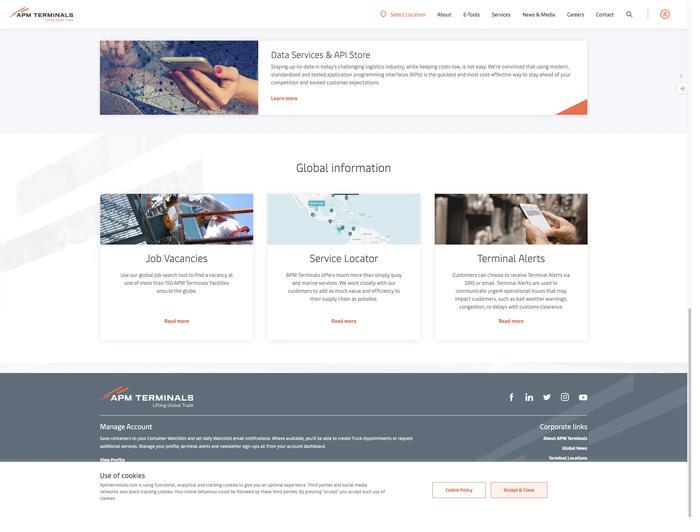 Task type: locate. For each thing, give the bounding box(es) containing it.
cookies. down functional, on the bottom left of page
[[158, 489, 174, 495]]

programming
[[354, 71, 384, 78]]

0 vertical spatial manage
[[100, 422, 125, 431]]

2 horizontal spatial as
[[510, 295, 515, 302]]

0 horizontal spatial use
[[100, 471, 111, 480]]

to right way
[[523, 71, 528, 78]]

terminals
[[298, 271, 320, 278], [568, 435, 588, 441], [265, 495, 285, 501]]

using left functional, on the bottom left of page
[[143, 482, 154, 488]]

linkedin image
[[526, 394, 533, 401]]

e-
[[464, 11, 468, 18]]

alerts left via
[[548, 271, 562, 278]]

e-tools button
[[464, 0, 480, 29]]

0 vertical spatial the
[[429, 71, 436, 78]]

news up locations
[[577, 445, 588, 451]]

1 vertical spatial or
[[487, 303, 491, 310]]

profile,
[[166, 443, 180, 449]]

your
[[175, 489, 183, 495]]

0 vertical spatial tracking
[[206, 482, 222, 488]]

cookies up place
[[122, 471, 145, 480]]

0 horizontal spatial read more
[[164, 317, 189, 324]]

apm down tool
[[174, 279, 185, 286]]

more
[[285, 95, 298, 101], [350, 271, 362, 278], [140, 279, 152, 286], [177, 317, 189, 324], [344, 317, 356, 324], [511, 317, 523, 324]]

terminal up operational
[[496, 279, 516, 286]]

facilities
[[210, 279, 229, 286]]

0 vertical spatial use
[[120, 271, 129, 278]]

2 read from the left
[[331, 317, 343, 324]]

with inside customers can choose to receive terminal alerts via sms or email. terminal alerts are used to communicate urgent operational issues that may impact customers, such as bad weather warnings, congestion, or delays with customs clearance.
[[508, 303, 518, 310]]

cookie policy link
[[433, 482, 486, 498], [406, 495, 433, 501]]

use down view on the left
[[100, 471, 111, 480]]

of inside use our global job search tool to find a vacancy at one of  more than 150 apm terminals' facilities around the globe.
[[134, 279, 139, 286]]

2 vertical spatial or
[[393, 435, 397, 441]]

your down modern, on the top of the page
[[561, 71, 571, 78]]

& right the 'terms'
[[341, 495, 345, 501]]

1 horizontal spatial cookies.
[[158, 489, 174, 495]]

to left give
[[239, 482, 243, 488]]

services up the date
[[292, 48, 324, 60]]

1 vertical spatial than
[[153, 279, 163, 286]]

parties
[[319, 482, 333, 488]]

1 horizontal spatial cookie policy
[[446, 487, 473, 493]]

functional,
[[155, 482, 176, 488]]

0 vertical spatial cookies
[[122, 471, 145, 480]]

0 horizontal spatial such
[[363, 489, 372, 495]]

0 horizontal spatial cookies.
[[100, 495, 116, 502]]

that up 'stay' on the top
[[526, 63, 536, 70]]

services
[[492, 11, 511, 18], [292, 48, 324, 60]]

1 vertical spatial the
[[174, 287, 181, 294]]

about down corporate
[[544, 435, 556, 441]]

such up delays
[[498, 295, 509, 302]]

2023
[[312, 495, 323, 501]]

supply
[[322, 295, 337, 302]]

1 horizontal spatial services.
[[319, 279, 338, 286]]

terminals'
[[186, 279, 208, 286]]

& for accept & close
[[519, 487, 522, 493]]

0 horizontal spatial cookie policy
[[406, 495, 433, 501]]

1 vertical spatial terminals
[[568, 435, 588, 441]]

customers can choose to receive terminal alerts via sms or email. terminal alerts are used to communicate urgent operational issues that may impact customers, such as bad weather warnings, congestion, or delays with customs clearance.
[[452, 271, 570, 310]]

tracking right place
[[141, 489, 157, 495]]

1 horizontal spatial such
[[498, 295, 509, 302]]

urgent
[[488, 287, 503, 294]]

that down the used
[[546, 287, 556, 294]]

news & media button
[[523, 0, 555, 29]]

1 horizontal spatial or
[[476, 279, 481, 286]]

optimal
[[268, 482, 283, 488]]

0 horizontal spatial cookies
[[122, 471, 145, 480]]

our up one
[[130, 271, 137, 278]]

1 vertical spatial policy
[[421, 495, 433, 501]]

read down delays
[[499, 317, 510, 324]]

able
[[323, 435, 332, 441]]

more down globe.
[[177, 317, 189, 324]]

read
[[164, 317, 176, 324], [331, 317, 343, 324], [499, 317, 510, 324]]

email.
[[482, 279, 495, 286]]

2 horizontal spatial terminals
[[568, 435, 588, 441]]

0 horizontal spatial that
[[526, 63, 536, 70]]

to inside use our global job search tool to find a vacancy at one of  more than 150 apm terminals' facilities around the globe.
[[189, 271, 194, 278]]

such
[[498, 295, 509, 302], [363, 489, 372, 495]]

0 horizontal spatial services.
[[121, 443, 138, 449]]

of right use
[[381, 489, 385, 495]]

0 horizontal spatial as
[[329, 287, 334, 294]]

0 horizontal spatial using
[[143, 482, 154, 488]]

your down 'where'
[[277, 443, 286, 449]]

terminals up global news link
[[568, 435, 588, 441]]

& inside news & media dropdown button
[[536, 11, 540, 18]]

using
[[537, 63, 549, 70], [143, 482, 154, 488]]

more down global
[[140, 279, 152, 286]]

or left request
[[393, 435, 397, 441]]

1 vertical spatial cookie policy
[[406, 495, 433, 501]]

much up we
[[336, 271, 349, 278]]

to left add at the bottom left of the page
[[313, 287, 318, 294]]

you up terms & conditions
[[340, 489, 347, 495]]

find
[[195, 271, 204, 278]]

terminal down global news
[[549, 455, 567, 461]]

terminals inside apm terminals offers much more than simply quay and marine services. we work closely with our customers to add as much value and efficiency to their supply chain as possible.
[[298, 271, 320, 278]]

0 horizontal spatial about
[[438, 11, 451, 18]]

and up the behaviour
[[198, 482, 205, 488]]

simply
[[375, 271, 390, 278]]

is up place
[[139, 482, 142, 488]]

the left globe.
[[174, 287, 181, 294]]

watchlist up newsletter
[[213, 435, 232, 441]]

customers
[[288, 287, 312, 294]]

1 vertical spatial much
[[335, 287, 348, 294]]

1 horizontal spatial you
[[340, 489, 347, 495]]

the down the keeping
[[429, 71, 436, 78]]

services. down containers
[[121, 443, 138, 449]]

1 horizontal spatial using
[[537, 63, 549, 70]]

using inside data services & api store staying up-to-date in today's challenging logistics industry, while keeping costs low, is not easy. we're convinced that using modern, standardized and tested application programming interfaces (apis) is the quickest and most cost-effective way to stay ahead of your competition and exceed customer expectations.
[[537, 63, 549, 70]]

1 vertical spatial our
[[388, 279, 396, 286]]

using up "ahead" on the top of the page
[[537, 63, 549, 70]]

manage up "save"
[[100, 422, 125, 431]]

0 vertical spatial about
[[438, 11, 451, 18]]

apm terminals offers much more than simply quay and marine services. we work closely with our customers to add as much value and efficiency to their supply chain as possible.
[[286, 271, 402, 302]]

1 read from the left
[[164, 317, 176, 324]]

use inside use of cookies apmterminals.com is using functional, analytical and tracking cookies to give you an optimal experience. third parties and social media networks also place tracking cookies. your online behaviour could be followed by these third parties. by pressing "accept" you accept such use of cookies.
[[100, 471, 111, 480]]

manage down container
[[139, 443, 155, 449]]

use up one
[[120, 271, 129, 278]]

& inside 'accept & close' button
[[519, 487, 522, 493]]

& left close
[[519, 487, 522, 493]]

1 horizontal spatial read more
[[331, 317, 356, 324]]

communicate
[[455, 287, 486, 294]]

our down quay
[[388, 279, 396, 286]]

0 horizontal spatial the
[[174, 287, 181, 294]]

easy.
[[476, 63, 487, 70]]

apm inside use our global job search tool to find a vacancy at one of  more than 150 apm terminals' facilities around the globe.
[[174, 279, 185, 286]]

modern,
[[550, 63, 569, 70]]

2 vertical spatial is
[[139, 482, 142, 488]]

terms & conditions
[[328, 495, 367, 501]]

1 vertical spatial manage
[[139, 443, 155, 449]]

as left bad
[[510, 295, 515, 302]]

0 vertical spatial be
[[317, 435, 322, 441]]

with down simply
[[377, 279, 387, 286]]

terminal locations
[[549, 455, 588, 461]]

than up closely
[[363, 271, 373, 278]]

global for global news
[[562, 445, 576, 451]]

use inside use our global job search tool to find a vacancy at one of  more than 150 apm terminals' facilities around the globe.
[[120, 271, 129, 278]]

cookies up could
[[223, 482, 238, 488]]

apm
[[286, 271, 297, 278], [174, 279, 185, 286], [557, 435, 567, 441], [254, 495, 264, 501]]

1 horizontal spatial terminals
[[298, 271, 320, 278]]

150
[[165, 279, 173, 286]]

instagram image
[[561, 393, 569, 401]]

than down job
[[153, 279, 163, 286]]

1 vertical spatial using
[[143, 482, 154, 488]]

your down "account" in the bottom of the page
[[138, 435, 146, 441]]

locator
[[344, 251, 378, 265]]

(apis)
[[410, 71, 423, 78]]

with down bad
[[508, 303, 518, 310]]

news left media
[[523, 11, 535, 18]]

daily
[[203, 435, 212, 441]]

0 vertical spatial cookie
[[446, 487, 459, 493]]

1 vertical spatial use
[[100, 471, 111, 480]]

a
[[205, 271, 208, 278]]

around
[[156, 287, 173, 294]]

data services & api store staying up-to-date in today's challenging logistics industry, while keeping costs low, is not easy. we're convinced that using modern, standardized and tested application programming interfaces (apis) is the quickest and most cost-effective way to stay ahead of your competition and exceed customer expectations.
[[271, 48, 571, 86]]

careers button
[[567, 0, 584, 29]]

read down chain
[[331, 317, 343, 324]]

more up work
[[350, 271, 362, 278]]

terminals down third
[[265, 495, 285, 501]]

or right sms
[[476, 279, 481, 286]]

services. inside save containers to your container watchlist and set daily watchlist email notifications. where available, you'll be able to create truck appointments or request additional services. manage your profile, terminal alerts and newsletter sign-ups all from your account dashboard.
[[121, 443, 138, 449]]

0 horizontal spatial our
[[130, 271, 137, 278]]

be inside save containers to your container watchlist and set daily watchlist email notifications. where available, you'll be able to create truck appointments or request additional services. manage your profile, terminal alerts and newsletter sign-ups all from your account dashboard.
[[317, 435, 322, 441]]

& inside data services & api store staying up-to-date in today's challenging logistics industry, while keeping costs low, is not easy. we're convinced that using modern, standardized and tested application programming interfaces (apis) is the quickest and most cost-effective way to stay ahead of your competition and exceed customer expectations.
[[326, 48, 332, 60]]

chain
[[338, 295, 350, 302]]

by
[[255, 489, 260, 495]]

you up by
[[254, 482, 261, 488]]

1 vertical spatial is
[[424, 71, 427, 78]]

"accept"
[[323, 489, 339, 495]]

1 vertical spatial with
[[508, 303, 518, 310]]

dashboard.
[[304, 443, 326, 449]]

such down 'media'
[[363, 489, 372, 495]]

is down the keeping
[[424, 71, 427, 78]]

1 horizontal spatial as
[[351, 295, 356, 302]]

keeping
[[420, 63, 438, 70]]

pressing
[[305, 489, 322, 495]]

1 horizontal spatial news
[[577, 445, 588, 451]]

be left "able"
[[317, 435, 322, 441]]

and up customers
[[292, 279, 300, 286]]

the inside use our global job search tool to find a vacancy at one of  more than 150 apm terminals' facilities around the globe.
[[174, 287, 181, 294]]

0 vertical spatial that
[[526, 63, 536, 70]]

0 horizontal spatial or
[[393, 435, 397, 441]]

find services offered by apm terminals globally image
[[267, 194, 420, 245]]

1 vertical spatial cookie
[[406, 495, 420, 501]]

0 vertical spatial you
[[254, 482, 261, 488]]

1 horizontal spatial policy
[[460, 487, 473, 493]]

weather
[[526, 295, 544, 302]]

1 horizontal spatial the
[[429, 71, 436, 78]]

about left the e-
[[438, 11, 451, 18]]

news inside dropdown button
[[523, 11, 535, 18]]

0 horizontal spatial policy
[[421, 495, 433, 501]]

much down we
[[335, 287, 348, 294]]

such inside customers can choose to receive terminal alerts via sms or email. terminal alerts are used to communicate urgent operational issues that may impact customers, such as bad weather warnings, congestion, or delays with customs clearance.
[[498, 295, 509, 302]]

1 horizontal spatial be
[[317, 435, 322, 441]]

1 vertical spatial services.
[[121, 443, 138, 449]]

or down customers,
[[487, 303, 491, 310]]

& left media
[[536, 11, 540, 18]]

date
[[304, 63, 314, 70]]

global news
[[562, 445, 588, 451]]

than inside use our global job search tool to find a vacancy at one of  more than 150 apm terminals' facilities around the globe.
[[153, 279, 163, 286]]

more inside use our global job search tool to find a vacancy at one of  more than 150 apm terminals' facilities around the globe.
[[140, 279, 152, 286]]

2 horizontal spatial or
[[487, 303, 491, 310]]

1 horizontal spatial our
[[388, 279, 396, 286]]

2 vertical spatial terminals
[[265, 495, 285, 501]]

2 read more from the left
[[331, 317, 356, 324]]

followed
[[237, 489, 254, 495]]

be right could
[[231, 489, 235, 495]]

apm inside apm terminals offers much more than simply quay and marine services. we work closely with our customers to add as much value and efficiency to their supply chain as possible.
[[286, 271, 297, 278]]

news
[[523, 11, 535, 18], [577, 445, 588, 451]]

watchlist up the 'profile,'
[[168, 435, 186, 441]]

0 horizontal spatial cookie
[[406, 495, 420, 501]]

1 horizontal spatial that
[[546, 287, 556, 294]]

& left the api
[[326, 48, 332, 60]]

watchlist
[[168, 435, 186, 441], [213, 435, 232, 441]]

to inside data services & api store staying up-to-date in today's challenging logistics industry, while keeping costs low, is not easy. we're convinced that using modern, standardized and tested application programming interfaces (apis) is the quickest and most cost-effective way to stay ahead of your competition and exceed customer expectations.
[[523, 71, 528, 78]]

more inside apm terminals offers much more than simply quay and marine services. we work closely with our customers to add as much value and efficiency to their supply chain as possible.
[[350, 271, 362, 278]]

1 horizontal spatial cookies
[[223, 482, 238, 488]]

value
[[349, 287, 361, 294]]

apm up customers
[[286, 271, 297, 278]]

of right one
[[134, 279, 139, 286]]

expectations.
[[349, 79, 380, 86]]

1 horizontal spatial cookie
[[446, 487, 459, 493]]

select location
[[391, 11, 426, 18]]

stay
[[529, 71, 538, 78]]

1 read more from the left
[[164, 317, 189, 324]]

facebook image
[[508, 394, 515, 401]]

read down around
[[164, 317, 176, 324]]

0 vertical spatial cookie policy
[[446, 487, 473, 493]]

1 horizontal spatial services
[[492, 11, 511, 18]]

apmt footer logo image
[[100, 386, 193, 408]]

terminals up marine
[[298, 271, 320, 278]]

use our global job search tool to find a vacancy at one of  more than 150 apm terminals' facilities around the globe.
[[120, 271, 233, 294]]

more down customs
[[511, 317, 523, 324]]

such inside use of cookies apmterminals.com is using functional, analytical and tracking cookies to give you an optimal experience. third parties and social media networks also place tracking cookies. your online behaviour could be followed by these third parties. by pressing "accept" you accept such use of cookies.
[[363, 489, 372, 495]]

0 horizontal spatial than
[[153, 279, 163, 286]]

1 vertical spatial tracking
[[141, 489, 157, 495]]

1 vertical spatial about
[[544, 435, 556, 441]]

0 vertical spatial cookies.
[[158, 489, 174, 495]]

1 vertical spatial alerts
[[548, 271, 562, 278]]

services inside data services & api store staying up-to-date in today's challenging logistics industry, while keeping costs low, is not easy. we're convinced that using modern, standardized and tested application programming interfaces (apis) is the quickest and most cost-effective way to stay ahead of your competition and exceed customer expectations.
[[292, 48, 324, 60]]

your
[[561, 71, 571, 78], [138, 435, 146, 441], [156, 443, 165, 449], [277, 443, 286, 449]]

of down modern, on the top of the page
[[555, 71, 560, 78]]

cookies.
[[158, 489, 174, 495], [100, 495, 116, 502]]

and up "accept"
[[334, 482, 341, 488]]

contact
[[596, 11, 614, 18]]

ⓒ
[[286, 495, 290, 501]]

1 horizontal spatial use
[[120, 271, 129, 278]]

0 horizontal spatial you
[[254, 482, 261, 488]]

services. down offers
[[319, 279, 338, 286]]

0 horizontal spatial is
[[139, 482, 142, 488]]

alerts down "receive"
[[517, 279, 531, 286]]

services right "tools"
[[492, 11, 511, 18]]

0 horizontal spatial be
[[231, 489, 235, 495]]

0 vertical spatial such
[[498, 295, 509, 302]]

save
[[100, 435, 109, 441]]

0 vertical spatial services.
[[319, 279, 338, 286]]

1 horizontal spatial watchlist
[[213, 435, 232, 441]]

0 vertical spatial than
[[363, 271, 373, 278]]

0 vertical spatial our
[[130, 271, 137, 278]]

0 horizontal spatial read
[[164, 317, 176, 324]]

0 horizontal spatial terminals
[[265, 495, 285, 501]]

1 vertical spatial be
[[231, 489, 235, 495]]

instagram link
[[561, 393, 569, 401]]

impact
[[455, 295, 471, 302]]

manage account
[[100, 422, 152, 431]]

0 vertical spatial policy
[[460, 487, 473, 493]]

1 horizontal spatial global
[[562, 445, 576, 451]]

cookies. down networks
[[100, 495, 116, 502]]

about for about apm terminals
[[544, 435, 556, 441]]

networks
[[100, 489, 119, 495]]

0 horizontal spatial with
[[377, 279, 387, 286]]

is left not
[[462, 63, 466, 70]]

or inside save containers to your container watchlist and set daily watchlist email notifications. where available, you'll be able to create truck appointments or request additional services. manage your profile, terminal alerts and newsletter sign-ups all from your account dashboard.
[[393, 435, 397, 441]]

0 horizontal spatial watchlist
[[168, 435, 186, 441]]

apmterminals.com
[[100, 482, 138, 488]]

3 read more from the left
[[499, 317, 523, 324]]

as right add at the bottom left of the page
[[329, 287, 334, 294]]

use of cookies apmterminals.com is using functional, analytical and tracking cookies to give you an optimal experience. third parties and social media networks also place tracking cookies. your online behaviour could be followed by these third parties. by pressing "accept" you accept such use of cookies.
[[100, 471, 385, 502]]

to right tool
[[189, 271, 194, 278]]

2 horizontal spatial read
[[499, 317, 510, 324]]

0 horizontal spatial news
[[523, 11, 535, 18]]

services button
[[492, 0, 511, 29]]

1 vertical spatial global
[[562, 445, 576, 451]]

that
[[526, 63, 536, 70], [546, 287, 556, 294]]

customs
[[519, 303, 539, 310]]

0 vertical spatial terminals
[[298, 271, 320, 278]]

&
[[536, 11, 540, 18], [326, 48, 332, 60], [519, 487, 522, 493], [341, 495, 345, 501]]

read more
[[164, 317, 189, 324], [331, 317, 356, 324], [499, 317, 523, 324]]

your inside data services & api store staying up-to-date in today's challenging logistics industry, while keeping costs low, is not easy. we're convinced that using modern, standardized and tested application programming interfaces (apis) is the quickest and most cost-effective way to stay ahead of your competition and exceed customer expectations.
[[561, 71, 571, 78]]

possible.
[[358, 295, 377, 302]]

tracking up the behaviour
[[206, 482, 222, 488]]

of up apmterminals.com
[[113, 471, 120, 480]]

3 read from the left
[[499, 317, 510, 324]]

apm down by
[[254, 495, 264, 501]]

as down value
[[351, 295, 356, 302]]

of inside data services & api store staying up-to-date in today's challenging logistics industry, while keeping costs low, is not easy. we're convinced that using modern, standardized and tested application programming interfaces (apis) is the quickest and most cost-effective way to stay ahead of your competition and exceed customer expectations.
[[555, 71, 560, 78]]

your down container
[[156, 443, 165, 449]]

read for job
[[164, 317, 176, 324]]

0 vertical spatial using
[[537, 63, 549, 70]]

with inside apm terminals offers much more than simply quay and marine services. we work closely with our customers to add as much value and efficiency to their supply chain as possible.
[[377, 279, 387, 286]]

services. inside apm terminals offers much more than simply quay and marine services. we work closely with our customers to add as much value and efficiency to their supply chain as possible.
[[319, 279, 338, 286]]

to down "account" in the bottom of the page
[[132, 435, 137, 441]]

1 horizontal spatial manage
[[139, 443, 155, 449]]



Task type: describe. For each thing, give the bounding box(es) containing it.
used
[[541, 279, 552, 286]]

account
[[127, 422, 152, 431]]

apm terminals ⓒ copyright 2023
[[254, 495, 323, 501]]

convinced
[[502, 63, 525, 70]]

accept
[[504, 487, 518, 493]]

to right "able"
[[333, 435, 337, 441]]

create
[[338, 435, 351, 441]]

about for about
[[438, 11, 451, 18]]

more right learn
[[285, 95, 298, 101]]

social
[[342, 482, 354, 488]]

can
[[478, 271, 486, 278]]

job
[[154, 271, 161, 278]]

service
[[309, 251, 341, 265]]

account
[[287, 443, 303, 449]]

customers,
[[472, 295, 497, 302]]

receive
[[511, 271, 527, 278]]

terms
[[328, 495, 340, 501]]

clearance.
[[540, 303, 563, 310]]

choose
[[487, 271, 503, 278]]

container
[[147, 435, 167, 441]]

competition
[[271, 79, 299, 86]]

efficiency
[[372, 287, 394, 294]]

close
[[523, 487, 534, 493]]

2 watchlist from the left
[[213, 435, 232, 441]]

select location button
[[381, 11, 426, 18]]

locations
[[568, 455, 588, 461]]

industry,
[[386, 63, 405, 70]]

apm down corporate links
[[557, 435, 567, 441]]

to right the efficiency
[[395, 287, 400, 294]]

terminal up choose
[[477, 251, 516, 265]]

not
[[467, 63, 475, 70]]

read for terminal
[[499, 317, 510, 324]]

0 vertical spatial is
[[462, 63, 466, 70]]

you'll
[[306, 435, 316, 441]]

exceed
[[310, 79, 325, 86]]

job vacancies
[[146, 251, 207, 265]]

and up possible.
[[362, 287, 371, 294]]

e-tools
[[464, 11, 480, 18]]

corporate links
[[540, 422, 588, 431]]

1 watchlist from the left
[[168, 435, 186, 441]]

team building event at apm terminals image
[[100, 194, 253, 245]]

use for our
[[120, 271, 129, 278]]

0 vertical spatial or
[[476, 279, 481, 286]]

terminal alerts
[[477, 251, 545, 265]]

conditions
[[346, 495, 367, 501]]

to right choose
[[504, 271, 509, 278]]

0 vertical spatial alerts
[[518, 251, 545, 265]]

parties.
[[283, 489, 298, 495]]

accept
[[348, 489, 361, 495]]

third
[[308, 482, 318, 488]]

give
[[244, 482, 253, 488]]

sign-
[[242, 443, 252, 449]]

online
[[184, 489, 197, 495]]

while
[[406, 63, 419, 70]]

and left set
[[187, 435, 195, 441]]

set
[[196, 435, 202, 441]]

about apm terminals link
[[544, 435, 588, 441]]

select
[[391, 11, 405, 18]]

truck
[[352, 435, 362, 441]]

apm terminals launches global customer alerts solution image
[[435, 194, 588, 245]]

contact button
[[596, 0, 614, 29]]

0 vertical spatial much
[[336, 271, 349, 278]]

all
[[260, 443, 265, 449]]

vacancy
[[209, 271, 227, 278]]

location
[[406, 11, 426, 18]]

tools
[[468, 11, 480, 18]]

read more for alerts
[[499, 317, 523, 324]]

service locator
[[309, 251, 378, 265]]

work
[[347, 279, 359, 286]]

quay
[[391, 271, 402, 278]]

effective
[[492, 71, 512, 78]]

warnings,
[[545, 295, 567, 302]]

and down the date
[[302, 71, 310, 78]]

and down low,
[[457, 71, 466, 78]]

issues
[[531, 287, 545, 294]]

analytical
[[177, 482, 196, 488]]

their
[[310, 295, 321, 302]]

about button
[[438, 0, 451, 29]]

global for global information
[[296, 159, 329, 175]]

read more for locator
[[331, 317, 356, 324]]

way
[[513, 71, 522, 78]]

view profile
[[100, 457, 125, 463]]

accept & close button
[[491, 482, 547, 498]]

that inside customers can choose to receive terminal alerts via sms or email. terminal alerts are used to communicate urgent operational issues that may impact customers, such as bad weather warnings, congestion, or delays with customs clearance.
[[546, 287, 556, 294]]

terminal
[[181, 443, 198, 449]]

twitter image
[[543, 394, 551, 401]]

challenging
[[338, 63, 364, 70]]

and right alerts
[[211, 443, 219, 449]]

0 horizontal spatial manage
[[100, 422, 125, 431]]

are
[[532, 279, 539, 286]]

& for news & media
[[536, 11, 540, 18]]

1 vertical spatial news
[[577, 445, 588, 451]]

terminal up are
[[528, 271, 547, 278]]

ahead
[[540, 71, 554, 78]]

read for service
[[331, 317, 343, 324]]

manage inside save containers to your container watchlist and set daily watchlist email notifications. where available, you'll be able to create truck appointments or request additional services. manage your profile, terminal alerts and newsletter sign-ups all from your account dashboard.
[[139, 443, 155, 449]]

be inside use of cookies apmterminals.com is using functional, analytical and tracking cookies to give you an optimal experience. third parties and social media networks also place tracking cookies. your online behaviour could be followed by these third parties. by pressing "accept" you accept such use of cookies.
[[231, 489, 235, 495]]

& for terms & conditions
[[341, 495, 345, 501]]

is inside use of cookies apmterminals.com is using functional, analytical and tracking cookies to give you an optimal experience. third parties and social media networks also place tracking cookies. your online behaviour could be followed by these third parties. by pressing "accept" you accept such use of cookies.
[[139, 482, 142, 488]]

data
[[271, 48, 289, 60]]

media
[[355, 482, 367, 488]]

terminals for apm terminals offers much more than simply quay and marine services. we work closely with our customers to add as much value and efficiency to their supply chain as possible.
[[298, 271, 320, 278]]

to right the used
[[553, 279, 558, 286]]

as inside customers can choose to receive terminal alerts via sms or email. terminal alerts are used to communicate urgent operational issues that may impact customers, such as bad weather warnings, congestion, or delays with customs clearance.
[[510, 295, 515, 302]]

our inside use our global job search tool to find a vacancy at one of  more than 150 apm terminals' facilities around the globe.
[[130, 271, 137, 278]]

ups
[[252, 443, 259, 449]]

using inside use of cookies apmterminals.com is using functional, analytical and tracking cookies to give you an optimal experience. third parties and social media networks also place tracking cookies. your online behaviour could be followed by these third parties. by pressing "accept" you accept such use of cookies.
[[143, 482, 154, 488]]

use for of
[[100, 471, 111, 480]]

read more for vacancies
[[164, 317, 189, 324]]

behaviour
[[198, 489, 217, 495]]

information
[[331, 159, 391, 175]]

delays
[[492, 303, 507, 310]]

corporate
[[540, 422, 571, 431]]

closely
[[360, 279, 376, 286]]

operational
[[504, 287, 530, 294]]

save containers to your container watchlist and set daily watchlist email notifications. where available, you'll be able to create truck appointments or request additional services. manage your profile, terminal alerts and newsletter sign-ups all from your account dashboard.
[[100, 435, 413, 449]]

youtube image
[[579, 395, 588, 400]]

global news link
[[562, 445, 588, 451]]

0 vertical spatial services
[[492, 11, 511, 18]]

to inside use of cookies apmterminals.com is using functional, analytical and tracking cookies to give you an optimal experience. third parties and social media networks also place tracking cookies. your online behaviour could be followed by these third parties. by pressing "accept" you accept such use of cookies.
[[239, 482, 243, 488]]

also
[[120, 489, 128, 495]]

more down chain
[[344, 317, 356, 324]]

the inside data services & api store staying up-to-date in today's challenging logistics industry, while keeping costs low, is not easy. we're convinced that using modern, standardized and tested application programming interfaces (apis) is the quickest and most cost-effective way to stay ahead of your competition and exceed customer expectations.
[[429, 71, 436, 78]]

terminals for apm terminals ⓒ copyright 2023
[[265, 495, 285, 501]]

our inside apm terminals offers much more than simply quay and marine services. we work closely with our customers to add as much value and efficiency to their supply chain as possible.
[[388, 279, 396, 286]]

offers
[[321, 271, 335, 278]]

and left the exceed
[[300, 79, 308, 86]]

that inside data services & api store staying up-to-date in today's challenging logistics industry, while keeping costs low, is not easy. we're convinced that using modern, standardized and tested application programming interfaces (apis) is the quickest and most cost-effective way to stay ahead of your competition and exceed customer expectations.
[[526, 63, 536, 70]]

apm terminals api - data transfer image
[[100, 41, 258, 115]]

congestion,
[[459, 303, 485, 310]]

1 horizontal spatial is
[[424, 71, 427, 78]]

than inside apm terminals offers much more than simply quay and marine services. we work closely with our customers to add as much value and efficiency to their supply chain as possible.
[[363, 271, 373, 278]]

customer
[[327, 79, 348, 86]]

1 vertical spatial cookies.
[[100, 495, 116, 502]]

2 vertical spatial alerts
[[517, 279, 531, 286]]

bad
[[516, 295, 524, 302]]



Task type: vqa. For each thing, say whether or not it's contained in the screenshot.
su
no



